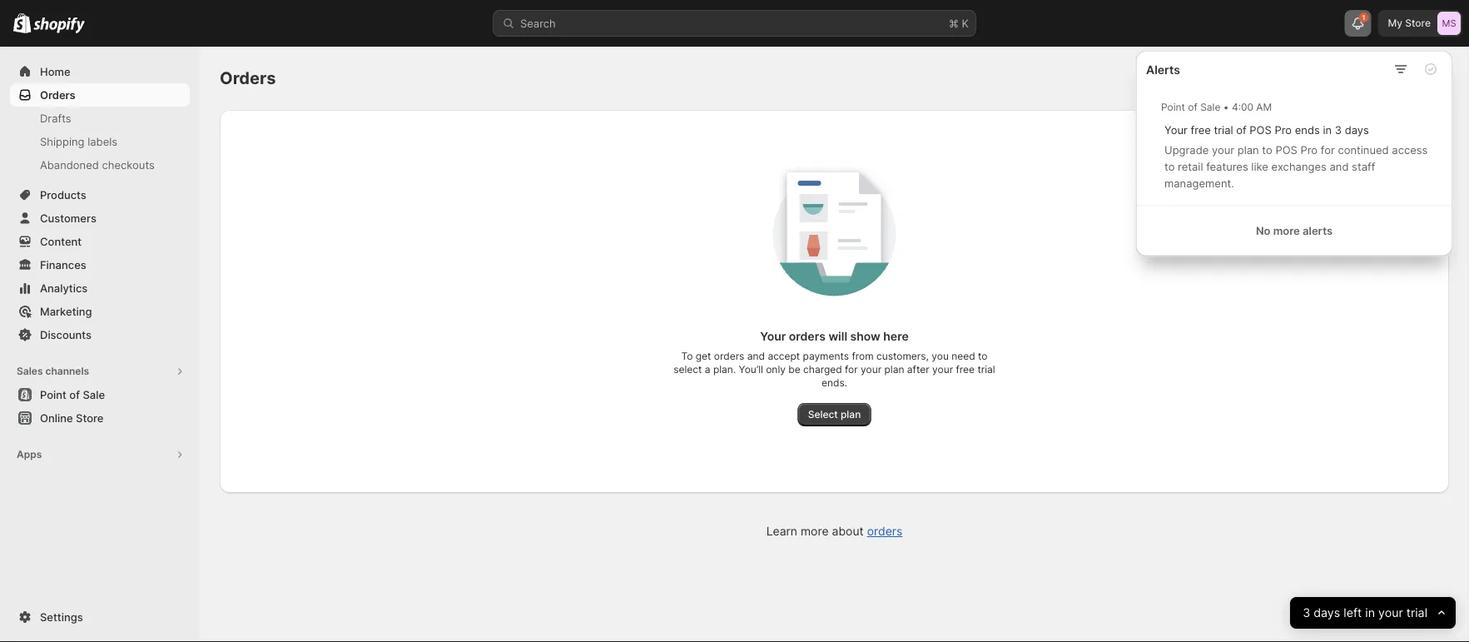 Task type: vqa. For each thing, say whether or not it's contained in the screenshot.
your in the Your free trial of POS Pro ends in 3 days Upgrade your plan to POS Pro for continued access to retail features like exchanges and staff management.
yes



Task type: describe. For each thing, give the bounding box(es) containing it.
k
[[962, 17, 969, 30]]

select
[[674, 363, 702, 376]]

my
[[1389, 17, 1403, 29]]

your for orders
[[760, 329, 786, 343]]

1 button
[[1345, 10, 1372, 37]]

1 horizontal spatial pro
[[1301, 144, 1318, 157]]

point of sale button
[[0, 383, 200, 406]]

to inside your orders will show here to get orders and accept payments from customers, you need to select a plan. you'll only be charged for your plan after your free trial ends.
[[978, 350, 988, 362]]

more for learn
[[801, 524, 829, 538]]

for inside your free trial of pos pro ends in 3 days upgrade your plan to pos pro for continued access to retail features like exchanges and staff management.
[[1321, 144, 1335, 157]]

home
[[40, 65, 70, 78]]

your orders will show here to get orders and accept payments from customers, you need to select a plan. you'll only be charged for your plan after your free trial ends.
[[674, 329, 996, 389]]

of inside your free trial of pos pro ends in 3 days upgrade your plan to pos pro for continued access to retail features like exchanges and staff management.
[[1237, 124, 1247, 137]]

shopify image
[[13, 13, 31, 33]]

free inside your orders will show here to get orders and accept payments from customers, you need to select a plan. you'll only be charged for your plan after your free trial ends.
[[956, 363, 975, 376]]

only
[[766, 363, 786, 376]]

channels
[[45, 365, 89, 377]]

analytics
[[40, 281, 88, 294]]

1
[[1363, 13, 1366, 22]]

point for point of sale • 4:00 am
[[1162, 101, 1186, 113]]

2 vertical spatial plan
[[841, 408, 861, 421]]

1 vertical spatial orders
[[714, 350, 745, 362]]

0 vertical spatial to
[[1263, 144, 1273, 157]]

orders inside orders link
[[40, 88, 75, 101]]

discounts
[[40, 328, 92, 341]]

4:00
[[1232, 101, 1254, 113]]

trial inside your free trial of pos pro ends in 3 days upgrade your plan to pos pro for continued access to retail features like exchanges and staff management.
[[1215, 124, 1234, 137]]

products link
[[10, 183, 190, 207]]

show
[[851, 329, 881, 343]]

finances
[[40, 258, 86, 271]]

online store
[[40, 411, 104, 424]]

1 horizontal spatial to
[[1165, 160, 1175, 173]]

abandoned checkouts
[[40, 158, 155, 171]]

drafts
[[40, 112, 71, 124]]

no
[[1256, 224, 1271, 237]]

after
[[908, 363, 930, 376]]

in inside dropdown button
[[1366, 606, 1375, 620]]

staff
[[1352, 160, 1376, 173]]

accept
[[768, 350, 800, 362]]

here
[[884, 329, 909, 343]]

point of sale • 4:00 am
[[1162, 101, 1272, 113]]

alerts
[[1303, 224, 1333, 237]]

customers,
[[877, 350, 929, 362]]

online store link
[[10, 406, 190, 430]]

customers
[[40, 212, 97, 224]]

learn
[[767, 524, 798, 538]]

abandoned
[[40, 158, 99, 171]]

orders link
[[867, 524, 903, 538]]

2 vertical spatial orders
[[867, 524, 903, 538]]

left
[[1344, 606, 1362, 620]]

for inside your orders will show here to get orders and accept payments from customers, you need to select a plan. you'll only be charged for your plan after your free trial ends.
[[845, 363, 858, 376]]

learn more about orders
[[767, 524, 903, 538]]

days inside your free trial of pos pro ends in 3 days upgrade your plan to pos pro for continued access to retail features like exchanges and staff management.
[[1345, 124, 1370, 137]]

your for free
[[1165, 124, 1188, 137]]

charged
[[804, 363, 842, 376]]

my store
[[1389, 17, 1431, 29]]

from
[[852, 350, 874, 362]]

free inside your free trial of pos pro ends in 3 days upgrade your plan to pos pro for continued access to retail features like exchanges and staff management.
[[1191, 124, 1211, 137]]

payments
[[803, 350, 849, 362]]

•
[[1224, 101, 1230, 113]]

drafts link
[[10, 107, 190, 130]]

of for point of sale
[[69, 388, 80, 401]]

need
[[952, 350, 976, 362]]

sale for point of sale • 4:00 am
[[1201, 101, 1221, 113]]

get
[[696, 350, 711, 362]]

be
[[789, 363, 801, 376]]

orders link
[[10, 83, 190, 107]]

continued
[[1338, 144, 1389, 157]]

1 horizontal spatial orders
[[789, 329, 826, 343]]

products
[[40, 188, 86, 201]]

in inside your free trial of pos pro ends in 3 days upgrade your plan to pos pro for continued access to retail features like exchanges and staff management.
[[1324, 124, 1332, 137]]

3 days left in your trial button
[[1290, 597, 1456, 629]]

ends.
[[822, 377, 848, 389]]

analytics link
[[10, 276, 190, 300]]

no more alerts
[[1256, 224, 1333, 237]]

your inside dropdown button
[[1379, 606, 1404, 620]]

point of sale
[[40, 388, 105, 401]]

sales channels
[[17, 365, 89, 377]]

settings
[[40, 610, 83, 623]]



Task type: locate. For each thing, give the bounding box(es) containing it.
a
[[705, 363, 711, 376]]

online store button
[[0, 406, 200, 430]]

1 horizontal spatial in
[[1366, 606, 1375, 620]]

your up upgrade
[[1165, 124, 1188, 137]]

1 vertical spatial your
[[760, 329, 786, 343]]

trial right the left
[[1407, 606, 1428, 620]]

days
[[1345, 124, 1370, 137], [1314, 606, 1341, 620]]

0 horizontal spatial orders
[[40, 88, 75, 101]]

discounts link
[[10, 323, 190, 346]]

⌘
[[949, 17, 959, 30]]

your up accept
[[760, 329, 786, 343]]

⌘ k
[[949, 17, 969, 30]]

orders
[[220, 68, 276, 88], [40, 88, 75, 101]]

finances link
[[10, 253, 190, 276]]

plan.
[[714, 363, 736, 376]]

sale down sales channels button
[[83, 388, 105, 401]]

2 horizontal spatial to
[[1263, 144, 1273, 157]]

sales channels button
[[10, 360, 190, 383]]

0 horizontal spatial orders
[[714, 350, 745, 362]]

1 horizontal spatial 3
[[1335, 124, 1342, 137]]

you
[[932, 350, 949, 362]]

days inside dropdown button
[[1314, 606, 1341, 620]]

access
[[1393, 144, 1428, 157]]

for down from
[[845, 363, 858, 376]]

sale
[[1201, 101, 1221, 113], [83, 388, 105, 401]]

1 vertical spatial free
[[956, 363, 975, 376]]

in right the left
[[1366, 606, 1375, 620]]

sale left "•"
[[1201, 101, 1221, 113]]

0 vertical spatial free
[[1191, 124, 1211, 137]]

and up you'll
[[748, 350, 765, 362]]

orders right the about
[[867, 524, 903, 538]]

and inside your free trial of pos pro ends in 3 days upgrade your plan to pos pro for continued access to retail features like exchanges and staff management.
[[1330, 160, 1349, 173]]

to
[[682, 350, 693, 362]]

search
[[520, 17, 556, 30]]

store right my
[[1406, 17, 1431, 29]]

apps
[[17, 448, 42, 460]]

1 horizontal spatial plan
[[885, 363, 905, 376]]

0 vertical spatial more
[[1274, 224, 1301, 237]]

orders
[[789, 329, 826, 343], [714, 350, 745, 362], [867, 524, 903, 538]]

pos
[[1250, 124, 1272, 137], [1276, 144, 1298, 157]]

shopify image
[[34, 17, 85, 34]]

1 vertical spatial 3
[[1303, 606, 1311, 620]]

1 horizontal spatial free
[[1191, 124, 1211, 137]]

more for no
[[1274, 224, 1301, 237]]

of
[[1189, 101, 1198, 113], [1237, 124, 1247, 137], [69, 388, 80, 401]]

pos up the exchanges
[[1276, 144, 1298, 157]]

trial
[[1215, 124, 1234, 137], [978, 363, 996, 376], [1407, 606, 1428, 620]]

store for online store
[[76, 411, 104, 424]]

online
[[40, 411, 73, 424]]

apps button
[[10, 443, 190, 466]]

will
[[829, 329, 848, 343]]

0 vertical spatial orders
[[789, 329, 826, 343]]

and inside your orders will show here to get orders and accept payments from customers, you need to select a plan. you'll only be charged for your plan after your free trial ends.
[[748, 350, 765, 362]]

1 horizontal spatial trial
[[1215, 124, 1234, 137]]

exchanges
[[1272, 160, 1327, 173]]

0 horizontal spatial point
[[40, 388, 67, 401]]

trial inside your orders will show here to get orders and accept payments from customers, you need to select a plan. you'll only be charged for your plan after your free trial ends.
[[978, 363, 996, 376]]

1 horizontal spatial sale
[[1201, 101, 1221, 113]]

1 horizontal spatial and
[[1330, 160, 1349, 173]]

and
[[1330, 160, 1349, 173], [748, 350, 765, 362]]

0 vertical spatial pos
[[1250, 124, 1272, 137]]

0 vertical spatial your
[[1165, 124, 1188, 137]]

your
[[1165, 124, 1188, 137], [760, 329, 786, 343]]

my store image
[[1438, 12, 1461, 35]]

trial down "•"
[[1215, 124, 1234, 137]]

3 right ends
[[1335, 124, 1342, 137]]

0 vertical spatial in
[[1324, 124, 1332, 137]]

customers link
[[10, 207, 190, 230]]

checkouts
[[102, 158, 155, 171]]

about
[[832, 524, 864, 538]]

your free trial of pos pro ends in 3 days upgrade your plan to pos pro for continued access to retail features like exchanges and staff management.
[[1165, 124, 1428, 190]]

1 vertical spatial to
[[1165, 160, 1175, 173]]

2 vertical spatial of
[[69, 388, 80, 401]]

ends
[[1295, 124, 1320, 137]]

0 horizontal spatial plan
[[841, 408, 861, 421]]

trial inside 3 days left in your trial dropdown button
[[1407, 606, 1428, 620]]

features
[[1207, 160, 1249, 173]]

store for my store
[[1406, 17, 1431, 29]]

free down need
[[956, 363, 975, 376]]

0 vertical spatial and
[[1330, 160, 1349, 173]]

select
[[808, 408, 838, 421]]

2 horizontal spatial plan
[[1238, 144, 1260, 157]]

1 vertical spatial days
[[1314, 606, 1341, 620]]

0 horizontal spatial pos
[[1250, 124, 1272, 137]]

your down you at right
[[933, 363, 954, 376]]

3 inside dropdown button
[[1303, 606, 1311, 620]]

labels
[[88, 135, 118, 148]]

3 inside your free trial of pos pro ends in 3 days upgrade your plan to pos pro for continued access to retail features like exchanges and staff management.
[[1335, 124, 1342, 137]]

to
[[1263, 144, 1273, 157], [1165, 160, 1175, 173], [978, 350, 988, 362]]

0 vertical spatial point
[[1162, 101, 1186, 113]]

store
[[1406, 17, 1431, 29], [76, 411, 104, 424]]

your inside your free trial of pos pro ends in 3 days upgrade your plan to pos pro for continued access to retail features like exchanges and staff management.
[[1165, 124, 1188, 137]]

1 vertical spatial pro
[[1301, 144, 1318, 157]]

0 horizontal spatial pro
[[1275, 124, 1292, 137]]

0 horizontal spatial trial
[[978, 363, 996, 376]]

0 horizontal spatial store
[[76, 411, 104, 424]]

orders up plan.
[[714, 350, 745, 362]]

1 horizontal spatial point
[[1162, 101, 1186, 113]]

3 left the left
[[1303, 606, 1311, 620]]

in
[[1324, 124, 1332, 137], [1366, 606, 1375, 620]]

home link
[[10, 60, 190, 83]]

point of sale link
[[10, 383, 190, 406]]

more
[[1274, 224, 1301, 237], [801, 524, 829, 538]]

content
[[40, 235, 82, 248]]

1 vertical spatial and
[[748, 350, 765, 362]]

1 horizontal spatial days
[[1345, 124, 1370, 137]]

0 horizontal spatial of
[[69, 388, 80, 401]]

0 horizontal spatial your
[[760, 329, 786, 343]]

free
[[1191, 124, 1211, 137], [956, 363, 975, 376]]

1 horizontal spatial pos
[[1276, 144, 1298, 157]]

1 horizontal spatial of
[[1189, 101, 1198, 113]]

1 vertical spatial trial
[[978, 363, 996, 376]]

content link
[[10, 230, 190, 253]]

0 vertical spatial store
[[1406, 17, 1431, 29]]

0 horizontal spatial more
[[801, 524, 829, 538]]

your inside your free trial of pos pro ends in 3 days upgrade your plan to pos pro for continued access to retail features like exchanges and staff management.
[[1212, 144, 1235, 157]]

2 vertical spatial to
[[978, 350, 988, 362]]

orders up payments
[[789, 329, 826, 343]]

pro
[[1275, 124, 1292, 137], [1301, 144, 1318, 157]]

0 horizontal spatial sale
[[83, 388, 105, 401]]

plan
[[1238, 144, 1260, 157], [885, 363, 905, 376], [841, 408, 861, 421]]

of left "•"
[[1189, 101, 1198, 113]]

0 horizontal spatial and
[[748, 350, 765, 362]]

pro up the exchanges
[[1301, 144, 1318, 157]]

sales
[[17, 365, 43, 377]]

of inside button
[[69, 388, 80, 401]]

point down alerts
[[1162, 101, 1186, 113]]

store inside button
[[76, 411, 104, 424]]

of up online store
[[69, 388, 80, 401]]

0 vertical spatial of
[[1189, 101, 1198, 113]]

more right no
[[1274, 224, 1301, 237]]

management.
[[1165, 177, 1235, 190]]

retail
[[1178, 160, 1204, 173]]

plan right select
[[841, 408, 861, 421]]

settings link
[[10, 605, 190, 629]]

of down 4:00
[[1237, 124, 1247, 137]]

point for point of sale
[[40, 388, 67, 401]]

select plan link
[[798, 403, 871, 426]]

your
[[1212, 144, 1235, 157], [861, 363, 882, 376], [933, 363, 954, 376], [1379, 606, 1404, 620]]

0 vertical spatial sale
[[1201, 101, 1221, 113]]

trial right after
[[978, 363, 996, 376]]

1 horizontal spatial store
[[1406, 17, 1431, 29]]

1 horizontal spatial for
[[1321, 144, 1335, 157]]

1 horizontal spatial more
[[1274, 224, 1301, 237]]

1 vertical spatial store
[[76, 411, 104, 424]]

0 horizontal spatial 3
[[1303, 606, 1311, 620]]

for
[[1321, 144, 1335, 157], [845, 363, 858, 376]]

0 vertical spatial pro
[[1275, 124, 1292, 137]]

1 vertical spatial pos
[[1276, 144, 1298, 157]]

sale inside button
[[83, 388, 105, 401]]

3 days left in your trial
[[1303, 606, 1428, 620]]

1 vertical spatial sale
[[83, 388, 105, 401]]

1 vertical spatial for
[[845, 363, 858, 376]]

to left retail
[[1165, 160, 1175, 173]]

select plan
[[808, 408, 861, 421]]

days up continued
[[1345, 124, 1370, 137]]

shipping
[[40, 135, 85, 148]]

alerts
[[1147, 63, 1181, 77]]

upgrade
[[1165, 144, 1209, 157]]

1 vertical spatial more
[[801, 524, 829, 538]]

marketing
[[40, 305, 92, 318]]

point down the sales channels at the bottom left of page
[[40, 388, 67, 401]]

am
[[1257, 101, 1272, 113]]

point inside "point of sale" link
[[40, 388, 67, 401]]

2 horizontal spatial of
[[1237, 124, 1247, 137]]

like
[[1252, 160, 1269, 173]]

your up features
[[1212, 144, 1235, 157]]

shipping labels link
[[10, 130, 190, 153]]

plan inside your free trial of pos pro ends in 3 days upgrade your plan to pos pro for continued access to retail features like exchanges and staff management.
[[1238, 144, 1260, 157]]

pos down am
[[1250, 124, 1272, 137]]

days left the left
[[1314, 606, 1341, 620]]

shipping labels
[[40, 135, 118, 148]]

0 horizontal spatial for
[[845, 363, 858, 376]]

2 horizontal spatial orders
[[867, 524, 903, 538]]

free up upgrade
[[1191, 124, 1211, 137]]

1 vertical spatial in
[[1366, 606, 1375, 620]]

0 vertical spatial plan
[[1238, 144, 1260, 157]]

sale for point of sale
[[83, 388, 105, 401]]

and left "staff" on the top of the page
[[1330, 160, 1349, 173]]

0 horizontal spatial free
[[956, 363, 975, 376]]

0 vertical spatial 3
[[1335, 124, 1342, 137]]

1 horizontal spatial your
[[1165, 124, 1188, 137]]

in right ends
[[1324, 124, 1332, 137]]

0 vertical spatial trial
[[1215, 124, 1234, 137]]

plan up like
[[1238, 144, 1260, 157]]

0 vertical spatial days
[[1345, 124, 1370, 137]]

your inside your orders will show here to get orders and accept payments from customers, you need to select a plan. you'll only be charged for your plan after your free trial ends.
[[760, 329, 786, 343]]

point
[[1162, 101, 1186, 113], [40, 388, 67, 401]]

your right the left
[[1379, 606, 1404, 620]]

1 vertical spatial plan
[[885, 363, 905, 376]]

plan inside your orders will show here to get orders and accept payments from customers, you need to select a plan. you'll only be charged for your plan after your free trial ends.
[[885, 363, 905, 376]]

2 horizontal spatial trial
[[1407, 606, 1428, 620]]

0 vertical spatial for
[[1321, 144, 1335, 157]]

1 horizontal spatial orders
[[220, 68, 276, 88]]

for up the exchanges
[[1321, 144, 1335, 157]]

to right need
[[978, 350, 988, 362]]

more right learn
[[801, 524, 829, 538]]

of for point of sale • 4:00 am
[[1189, 101, 1198, 113]]

1 vertical spatial of
[[1237, 124, 1247, 137]]

plan down the customers,
[[885, 363, 905, 376]]

0 horizontal spatial in
[[1324, 124, 1332, 137]]

store down point of sale button
[[76, 411, 104, 424]]

0 horizontal spatial to
[[978, 350, 988, 362]]

2 vertical spatial trial
[[1407, 606, 1428, 620]]

3
[[1335, 124, 1342, 137], [1303, 606, 1311, 620]]

1 vertical spatial point
[[40, 388, 67, 401]]

pro left ends
[[1275, 124, 1292, 137]]

to up like
[[1263, 144, 1273, 157]]

your down from
[[861, 363, 882, 376]]

marketing link
[[10, 300, 190, 323]]

0 horizontal spatial days
[[1314, 606, 1341, 620]]

abandoned checkouts link
[[10, 153, 190, 177]]

you'll
[[739, 363, 763, 376]]



